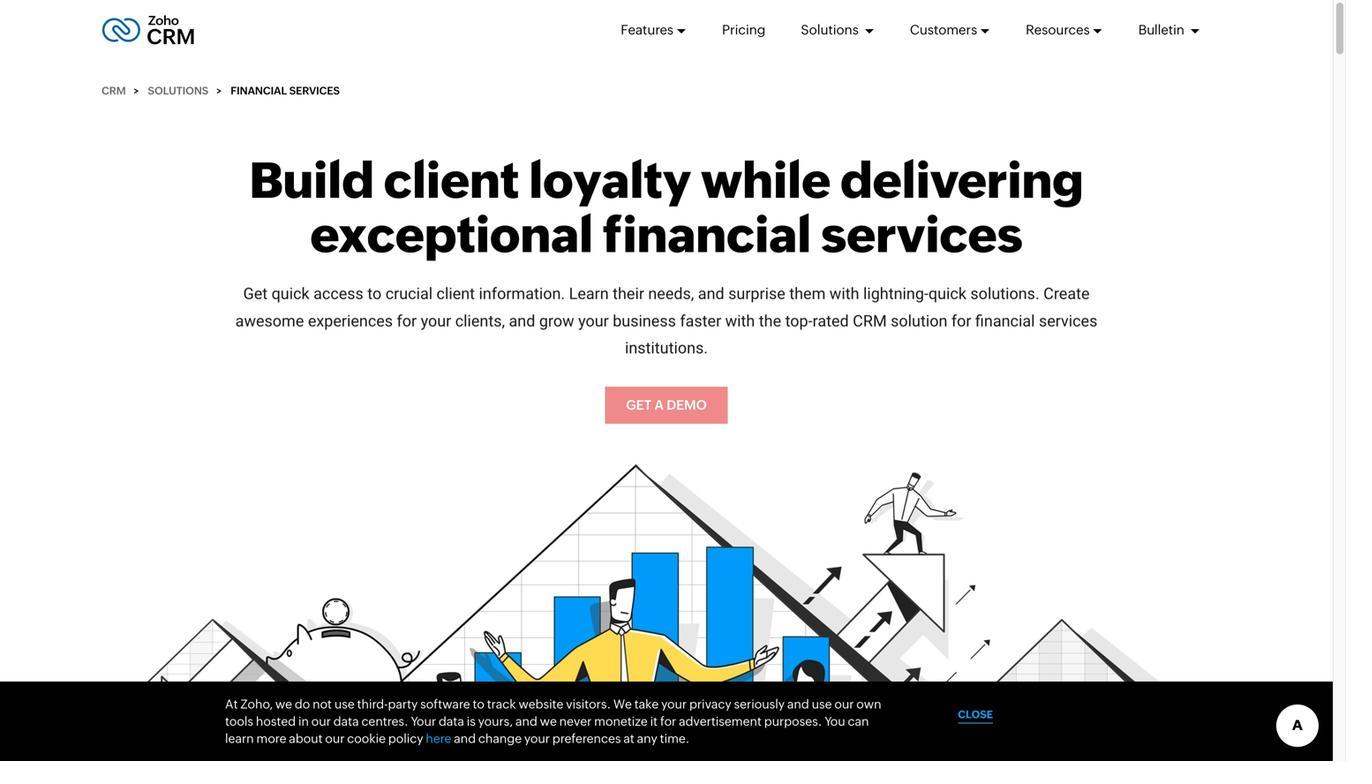Task type: vqa. For each thing, say whether or not it's contained in the screenshot.
the never
yes



Task type: locate. For each thing, give the bounding box(es) containing it.
data up the cookie on the left bottom
[[334, 714, 359, 729]]

yours,
[[478, 714, 513, 729]]

crm down lightning- at the right top of the page
[[853, 311, 887, 330]]

for right solution
[[952, 311, 972, 330]]

top-
[[786, 311, 813, 330]]

crm
[[102, 85, 126, 97], [853, 311, 887, 330]]

with left the
[[726, 311, 755, 330]]

seriously
[[734, 697, 785, 711]]

use
[[335, 697, 355, 711], [812, 697, 832, 711]]

financial down solutions.
[[976, 311, 1036, 330]]

software
[[421, 697, 470, 711]]

1 horizontal spatial we
[[540, 714, 557, 729]]

our up you
[[835, 697, 854, 711]]

your
[[421, 311, 452, 330], [579, 311, 609, 330], [662, 697, 687, 711], [525, 732, 550, 746]]

1 horizontal spatial services
[[1039, 311, 1098, 330]]

1 horizontal spatial data
[[439, 714, 464, 729]]

business
[[613, 311, 676, 330]]

1 vertical spatial with
[[726, 311, 755, 330]]

monetize
[[595, 714, 648, 729]]

at zoho, we do not use third-party software to track website visitors. we take your privacy seriously and use our own tools hosted in our data centres. your data is yours, and we never monetize it for advertisement purposes. you can learn more about our cookie policy
[[225, 697, 882, 746]]

2 vertical spatial our
[[325, 732, 345, 746]]

1 vertical spatial financial
[[976, 311, 1036, 330]]

1 vertical spatial crm
[[853, 311, 887, 330]]

with
[[830, 284, 860, 303], [726, 311, 755, 330]]

quick
[[272, 284, 310, 303], [929, 284, 967, 303]]

our
[[835, 697, 854, 711], [312, 714, 331, 729], [325, 732, 345, 746]]

lightning-
[[864, 284, 929, 303]]

them
[[790, 284, 826, 303]]

solutions link
[[801, 6, 875, 54], [148, 85, 209, 98]]

services up lightning- at the right top of the page
[[821, 206, 1023, 263]]

0 horizontal spatial crm
[[102, 85, 126, 97]]

can
[[848, 714, 870, 729]]

with up rated
[[830, 284, 860, 303]]

loyalty
[[529, 152, 692, 209]]

solutions right "crm" link
[[148, 85, 209, 97]]

1 vertical spatial to
[[473, 697, 485, 711]]

0 vertical spatial client
[[384, 152, 519, 209]]

while
[[701, 152, 831, 209]]

to left crucial
[[368, 284, 382, 303]]

features link
[[621, 6, 687, 54]]

0 vertical spatial we
[[275, 697, 292, 711]]

for inside at zoho, we do not use third-party software to track website visitors. we take your privacy seriously and use our own tools hosted in our data centres. your data is yours, and we never monetize it for advertisement purposes. you can learn more about our cookie policy
[[661, 714, 677, 729]]

1 use from the left
[[335, 697, 355, 711]]

services
[[821, 206, 1023, 263], [1039, 311, 1098, 330]]

the
[[759, 311, 782, 330]]

party
[[388, 697, 418, 711]]

quick up the awesome
[[272, 284, 310, 303]]

0 horizontal spatial financial
[[603, 206, 812, 263]]

information.
[[479, 284, 565, 303]]

to
[[368, 284, 382, 303], [473, 697, 485, 711]]

learn
[[225, 732, 254, 746]]

resources link
[[1026, 6, 1104, 54]]

we left do
[[275, 697, 292, 711]]

website
[[519, 697, 564, 711]]

data down software
[[439, 714, 464, 729]]

access
[[314, 284, 364, 303]]

and down 'website'
[[516, 714, 538, 729]]

solutions for left the solutions link
[[148, 85, 209, 97]]

0 horizontal spatial solutions
[[148, 85, 209, 97]]

quick up solution
[[929, 284, 967, 303]]

0 vertical spatial financial
[[603, 206, 812, 263]]

for
[[397, 311, 417, 330], [952, 311, 972, 330], [661, 714, 677, 729]]

0 horizontal spatial data
[[334, 714, 359, 729]]

pricing
[[722, 22, 766, 38]]

1 horizontal spatial to
[[473, 697, 485, 711]]

your right take
[[662, 697, 687, 711]]

0 horizontal spatial quick
[[272, 284, 310, 303]]

their
[[613, 284, 645, 303]]

2 use from the left
[[812, 697, 832, 711]]

use right not
[[335, 697, 355, 711]]

data
[[334, 714, 359, 729], [439, 714, 464, 729]]

services down "create"
[[1039, 311, 1098, 330]]

for right it
[[661, 714, 677, 729]]

experiences
[[308, 311, 393, 330]]

and down is in the left bottom of the page
[[454, 732, 476, 746]]

0 horizontal spatial to
[[368, 284, 382, 303]]

and down information.
[[509, 311, 536, 330]]

to up is in the left bottom of the page
[[473, 697, 485, 711]]

solutions right pricing
[[801, 22, 862, 38]]

your inside at zoho, we do not use third-party software to track website visitors. we take your privacy seriously and use our own tools hosted in our data centres. your data is yours, and we never monetize it for advertisement purposes. you can learn more about our cookie policy
[[662, 697, 687, 711]]

services inside build client loyalty while delivering exceptional financial services
[[821, 206, 1023, 263]]

customers
[[910, 22, 978, 38]]

financial
[[231, 85, 287, 97]]

rated
[[813, 311, 849, 330]]

our down not
[[312, 714, 331, 729]]

1 horizontal spatial use
[[812, 697, 832, 711]]

solutions.
[[971, 284, 1040, 303]]

client inside build client loyalty while delivering exceptional financial services
[[384, 152, 519, 209]]

financial inside build client loyalty while delivering exceptional financial services
[[603, 206, 812, 263]]

get
[[243, 284, 268, 303]]

1 horizontal spatial solutions link
[[801, 6, 875, 54]]

we down 'website'
[[540, 714, 557, 729]]

services
[[289, 85, 340, 97]]

we
[[275, 697, 292, 711], [540, 714, 557, 729]]

here link
[[426, 732, 452, 746]]

1 vertical spatial solutions link
[[148, 85, 209, 98]]

client
[[384, 152, 519, 209], [437, 284, 475, 303]]

get a demo link
[[605, 386, 728, 423]]

for down crucial
[[397, 311, 417, 330]]

0 vertical spatial crm
[[102, 85, 126, 97]]

solutions
[[801, 22, 862, 38], [148, 85, 209, 97]]

your down 'website'
[[525, 732, 550, 746]]

0 vertical spatial solutions link
[[801, 6, 875, 54]]

0 horizontal spatial for
[[397, 311, 417, 330]]

time.
[[660, 732, 690, 746]]

0 vertical spatial solutions
[[801, 22, 862, 38]]

1 horizontal spatial crm
[[853, 311, 887, 330]]

and up faster
[[698, 284, 725, 303]]

1 horizontal spatial financial
[[976, 311, 1036, 330]]

0 vertical spatial services
[[821, 206, 1023, 263]]

1 horizontal spatial solutions
[[801, 22, 862, 38]]

privacy
[[690, 697, 732, 711]]

financial up needs,
[[603, 206, 812, 263]]

build
[[249, 152, 374, 209]]

it
[[651, 714, 658, 729]]

0 horizontal spatial use
[[335, 697, 355, 711]]

your down the learn
[[579, 311, 609, 330]]

exceptional
[[310, 206, 594, 263]]

policy
[[388, 732, 424, 746]]

use up you
[[812, 697, 832, 711]]

do
[[295, 697, 310, 711]]

0 horizontal spatial services
[[821, 206, 1023, 263]]

hosted
[[256, 714, 296, 729]]

1 vertical spatial services
[[1039, 311, 1098, 330]]

your
[[411, 714, 436, 729]]

pricing link
[[722, 6, 766, 54]]

our right about
[[325, 732, 345, 746]]

and
[[698, 284, 725, 303], [509, 311, 536, 330], [788, 697, 810, 711], [516, 714, 538, 729], [454, 732, 476, 746]]

0 vertical spatial to
[[368, 284, 382, 303]]

financial
[[603, 206, 812, 263], [976, 311, 1036, 330]]

1 vertical spatial client
[[437, 284, 475, 303]]

1 vertical spatial solutions
[[148, 85, 209, 97]]

build client loyalty while delivering exceptional financial services
[[249, 152, 1084, 263]]

0 vertical spatial with
[[830, 284, 860, 303]]

clients,
[[455, 311, 505, 330]]

1 horizontal spatial for
[[661, 714, 677, 729]]

1 horizontal spatial quick
[[929, 284, 967, 303]]

centres.
[[362, 714, 409, 729]]

crm down zoho crm logo
[[102, 85, 126, 97]]

here and change your preferences at any time.
[[426, 732, 690, 746]]

0 vertical spatial our
[[835, 697, 854, 711]]

features
[[621, 22, 674, 38]]



Task type: describe. For each thing, give the bounding box(es) containing it.
more
[[257, 732, 287, 746]]

client inside get quick access to crucial client information. learn their needs, and surprise them with lightning-quick solutions. create awesome experiences for your clients, and grow your business faster with the top-rated crm solution for financial services institutions.
[[437, 284, 475, 303]]

we
[[614, 697, 632, 711]]

surprise
[[729, 284, 786, 303]]

you
[[825, 714, 846, 729]]

needs,
[[649, 284, 695, 303]]

2 quick from the left
[[929, 284, 967, 303]]

financial services
[[231, 85, 340, 97]]

close
[[959, 709, 994, 721]]

not
[[313, 697, 332, 711]]

track
[[487, 697, 516, 711]]

delivering
[[841, 152, 1084, 209]]

zoho,
[[241, 697, 273, 711]]

purposes.
[[765, 714, 823, 729]]

preferences
[[553, 732, 621, 746]]

services inside get quick access to crucial client information. learn their needs, and surprise them with lightning-quick solutions. create awesome experiences for your clients, and grow your business faster with the top-rated crm solution for financial services institutions.
[[1039, 311, 1098, 330]]

at
[[225, 697, 238, 711]]

bulletin link
[[1139, 6, 1201, 54]]

bulletin
[[1139, 22, 1188, 38]]

solution
[[891, 311, 948, 330]]

2 data from the left
[[439, 714, 464, 729]]

a
[[655, 396, 664, 412]]

third-
[[357, 697, 388, 711]]

1 vertical spatial we
[[540, 714, 557, 729]]

1 horizontal spatial with
[[830, 284, 860, 303]]

take
[[635, 697, 659, 711]]

top-rated financial services crm software image
[[31, 464, 1303, 761]]

institutions.
[[625, 338, 708, 357]]

zoho crm logo image
[[102, 11, 195, 49]]

financial inside get quick access to crucial client information. learn their needs, and surprise them with lightning-quick solutions. create awesome experiences for your clients, and grow your business faster with the top-rated crm solution for financial services institutions.
[[976, 311, 1036, 330]]

0 horizontal spatial with
[[726, 311, 755, 330]]

get
[[626, 396, 652, 412]]

faster
[[680, 311, 722, 330]]

demo
[[667, 396, 707, 412]]

here
[[426, 732, 452, 746]]

visitors.
[[566, 697, 611, 711]]

cookie
[[347, 732, 386, 746]]

0 horizontal spatial we
[[275, 697, 292, 711]]

crucial
[[386, 284, 433, 303]]

your down crucial
[[421, 311, 452, 330]]

0 horizontal spatial solutions link
[[148, 85, 209, 98]]

crm link
[[102, 85, 126, 98]]

1 quick from the left
[[272, 284, 310, 303]]

1 vertical spatial our
[[312, 714, 331, 729]]

never
[[560, 714, 592, 729]]

about
[[289, 732, 323, 746]]

and up purposes.
[[788, 697, 810, 711]]

crm inside get quick access to crucial client information. learn their needs, and surprise them with lightning-quick solutions. create awesome experiences for your clients, and grow your business faster with the top-rated crm solution for financial services institutions.
[[853, 311, 887, 330]]

solutions for rightmost the solutions link
[[801, 22, 862, 38]]

change
[[479, 732, 522, 746]]

create
[[1044, 284, 1090, 303]]

awesome
[[236, 311, 304, 330]]

at
[[624, 732, 635, 746]]

any
[[637, 732, 658, 746]]

grow
[[539, 311, 575, 330]]

tools
[[225, 714, 254, 729]]

to inside get quick access to crucial client information. learn their needs, and surprise them with lightning-quick solutions. create awesome experiences for your clients, and grow your business faster with the top-rated crm solution for financial services institutions.
[[368, 284, 382, 303]]

is
[[467, 714, 476, 729]]

get quick access to crucial client information. learn their needs, and surprise them with lightning-quick solutions. create awesome experiences for your clients, and grow your business faster with the top-rated crm solution for financial services institutions.
[[236, 284, 1098, 357]]

1 data from the left
[[334, 714, 359, 729]]

2 horizontal spatial for
[[952, 311, 972, 330]]

in
[[299, 714, 309, 729]]

to inside at zoho, we do not use third-party software to track website visitors. we take your privacy seriously and use our own tools hosted in our data centres. your data is yours, and we never monetize it for advertisement purposes. you can learn more about our cookie policy
[[473, 697, 485, 711]]

resources
[[1026, 22, 1090, 38]]

learn
[[569, 284, 609, 303]]

get a demo
[[626, 396, 707, 412]]

advertisement
[[679, 714, 762, 729]]

own
[[857, 697, 882, 711]]



